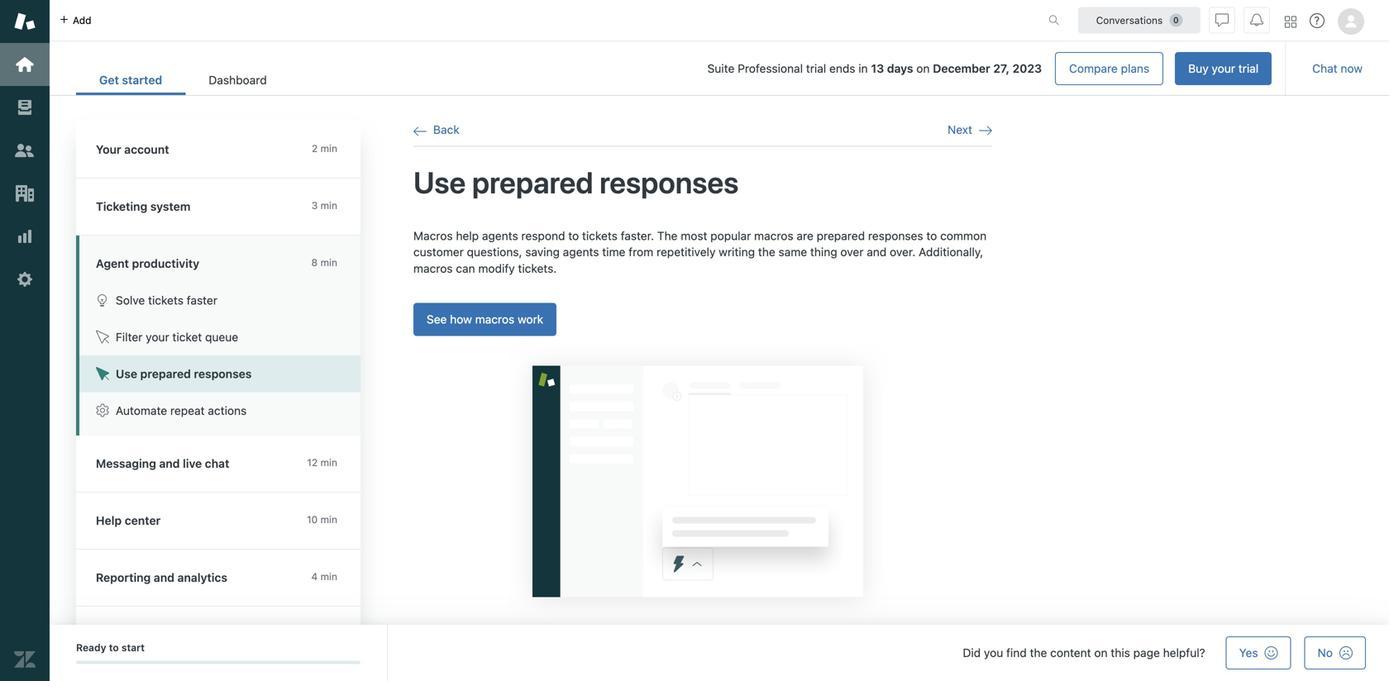 Task type: describe. For each thing, give the bounding box(es) containing it.
no
[[1318, 647, 1334, 660]]

over.
[[890, 245, 916, 259]]

prepared inside macros help agents respond to tickets faster. the most popular macros are prepared responses to common customer questions, saving agents time from repetitively writing the same thing over and over. additionally, macros can modify tickets.
[[817, 229, 865, 243]]

8
[[312, 257, 318, 268]]

how
[[450, 313, 472, 326]]

customers image
[[14, 140, 36, 161]]

ready
[[76, 642, 106, 654]]

content
[[1051, 647, 1092, 660]]

get help image
[[1310, 13, 1325, 28]]

ready to start
[[76, 642, 145, 654]]

section containing compare plans
[[303, 52, 1273, 85]]

min for ticketing system
[[321, 200, 338, 211]]

agent productivity heading
[[76, 236, 361, 282]]

find
[[1007, 647, 1027, 660]]

start
[[122, 642, 145, 654]]

1 horizontal spatial to
[[569, 229, 579, 243]]

macros
[[414, 229, 453, 243]]

2 horizontal spatial to
[[927, 229, 938, 243]]

December 27, 2023 text field
[[933, 62, 1042, 75]]

next
[[948, 123, 973, 137]]

now
[[1341, 62, 1363, 75]]

professional
[[738, 62, 803, 75]]

actions
[[208, 404, 247, 418]]

0 horizontal spatial agents
[[482, 229, 518, 243]]

zendesk products image
[[1286, 16, 1297, 28]]

add button
[[50, 0, 101, 41]]

no button
[[1305, 637, 1367, 670]]

faster.
[[621, 229, 654, 243]]

this
[[1111, 647, 1131, 660]]

analytics
[[177, 571, 228, 585]]

customer
[[414, 245, 464, 259]]

did you find the content on this page helpful?
[[963, 647, 1206, 660]]

solve
[[116, 294, 145, 307]]

respond
[[522, 229, 565, 243]]

and for reporting and analytics
[[154, 571, 175, 585]]

can
[[456, 262, 475, 275]]

see how macros work
[[427, 313, 544, 326]]

filter your ticket queue
[[116, 331, 238, 344]]

add
[[73, 14, 91, 26]]

2
[[312, 143, 318, 154]]

responses inside macros help agents respond to tickets faster. the most popular macros are prepared responses to common customer questions, saving agents time from repetitively writing the same thing over and over. additionally, macros can modify tickets.
[[869, 229, 924, 243]]

yes button
[[1227, 637, 1292, 670]]

on inside footer
[[1095, 647, 1108, 660]]

conversations
[[1097, 14, 1163, 26]]

notifications image
[[1251, 14, 1264, 27]]

page
[[1134, 647, 1161, 660]]

2 min
[[312, 143, 338, 154]]

repeat
[[170, 404, 205, 418]]

started
[[122, 73, 162, 87]]

ticketing
[[96, 200, 147, 213]]

use prepared responses button
[[79, 356, 361, 393]]

views image
[[14, 97, 36, 118]]

responses inside button
[[194, 367, 252, 381]]

faster
[[187, 294, 218, 307]]

trial for professional
[[807, 62, 827, 75]]

use inside button
[[116, 367, 137, 381]]

modify
[[479, 262, 515, 275]]

account
[[124, 143, 169, 156]]

tab list containing get started
[[76, 65, 290, 95]]

main element
[[0, 0, 50, 682]]

3 min
[[312, 200, 338, 211]]

dashboard tab
[[186, 65, 290, 95]]

zendesk image
[[14, 649, 36, 671]]

4
[[311, 571, 318, 583]]

days
[[888, 62, 914, 75]]

most
[[681, 229, 708, 243]]

get
[[99, 73, 119, 87]]

trial for your
[[1239, 62, 1259, 75]]

automate repeat actions button
[[79, 393, 361, 429]]

compare plans
[[1070, 62, 1150, 75]]

region containing macros help agents respond to tickets faster. the most popular macros are prepared responses to common customer questions, saving agents time from repetitively writing the same thing over and over. additionally, macros can modify tickets.
[[414, 228, 993, 627]]

min for help center
[[321, 514, 338, 526]]

your account
[[96, 143, 169, 156]]

popular
[[711, 229, 751, 243]]

1 vertical spatial macros
[[414, 262, 453, 275]]

helpful?
[[1164, 647, 1206, 660]]

reporting and analytics
[[96, 571, 228, 585]]

4 min
[[311, 571, 338, 583]]

27,
[[994, 62, 1010, 75]]

agent
[[96, 257, 129, 271]]

in
[[859, 62, 868, 75]]

help
[[456, 229, 479, 243]]

reporting image
[[14, 226, 36, 247]]

1 horizontal spatial agents
[[563, 245, 599, 259]]

buy your trial
[[1189, 62, 1259, 75]]

questions,
[[467, 245, 522, 259]]

chat now button
[[1300, 52, 1377, 85]]

center
[[125, 514, 161, 528]]

ticketing system
[[96, 200, 191, 213]]

same
[[779, 245, 808, 259]]

did
[[963, 647, 981, 660]]

macros help agents respond to tickets faster. the most popular macros are prepared responses to common customer questions, saving agents time from repetitively writing the same thing over and over. additionally, macros can modify tickets.
[[414, 229, 987, 275]]

suite
[[708, 62, 735, 75]]

common
[[941, 229, 987, 243]]

automate
[[116, 404, 167, 418]]

queue
[[205, 331, 238, 344]]

organizations image
[[14, 183, 36, 204]]

buy your trial button
[[1176, 52, 1273, 85]]

min for agent productivity
[[321, 257, 338, 268]]

additionally,
[[919, 245, 984, 259]]

12 min
[[307, 457, 338, 469]]

chat
[[205, 457, 230, 471]]

8 min
[[312, 257, 338, 268]]



Task type: locate. For each thing, give the bounding box(es) containing it.
0 vertical spatial the
[[759, 245, 776, 259]]

3
[[312, 200, 318, 211]]

prepared up respond
[[472, 164, 594, 200]]

0 horizontal spatial use
[[116, 367, 137, 381]]

1 horizontal spatial prepared
[[472, 164, 594, 200]]

responses inside content-title region
[[600, 164, 739, 200]]

use inside content-title region
[[414, 164, 466, 200]]

writing
[[719, 245, 755, 259]]

min inside agent productivity 'heading'
[[321, 257, 338, 268]]

to up additionally,
[[927, 229, 938, 243]]

and right over
[[867, 245, 887, 259]]

use
[[414, 164, 466, 200], [116, 367, 137, 381]]

13
[[872, 62, 885, 75]]

ticket
[[172, 331, 202, 344]]

the
[[759, 245, 776, 259], [1030, 647, 1048, 660]]

prepared up over
[[817, 229, 865, 243]]

1 vertical spatial responses
[[869, 229, 924, 243]]

ends
[[830, 62, 856, 75]]

responses down queue
[[194, 367, 252, 381]]

0 horizontal spatial on
[[917, 62, 930, 75]]

0 horizontal spatial trial
[[807, 62, 827, 75]]

1 vertical spatial prepared
[[817, 229, 865, 243]]

use prepared responses up respond
[[414, 164, 739, 200]]

compare plans button
[[1056, 52, 1164, 85]]

2 min from the top
[[321, 200, 338, 211]]

to right respond
[[569, 229, 579, 243]]

0 vertical spatial prepared
[[472, 164, 594, 200]]

on inside section
[[917, 62, 930, 75]]

1 horizontal spatial the
[[1030, 647, 1048, 660]]

agents up questions,
[[482, 229, 518, 243]]

content-title region
[[414, 163, 993, 202]]

messaging
[[96, 457, 156, 471]]

your right the "buy"
[[1212, 62, 1236, 75]]

macros up the same on the right top of the page
[[755, 229, 794, 243]]

0 vertical spatial responses
[[600, 164, 739, 200]]

trial down notifications image
[[1239, 62, 1259, 75]]

min
[[321, 143, 338, 154], [321, 200, 338, 211], [321, 257, 338, 268], [321, 457, 338, 469], [321, 514, 338, 526], [321, 571, 338, 583]]

1 vertical spatial on
[[1095, 647, 1108, 660]]

the inside macros help agents respond to tickets faster. the most popular macros are prepared responses to common customer questions, saving agents time from repetitively writing the same thing over and over. additionally, macros can modify tickets.
[[759, 245, 776, 259]]

0 horizontal spatial use prepared responses
[[116, 367, 252, 381]]

section
[[303, 52, 1273, 85]]

10 min
[[307, 514, 338, 526]]

1 vertical spatial the
[[1030, 647, 1048, 660]]

tickets right solve
[[148, 294, 184, 307]]

5 min from the top
[[321, 514, 338, 526]]

0 horizontal spatial prepared
[[140, 367, 191, 381]]

2 horizontal spatial responses
[[869, 229, 924, 243]]

tab list
[[76, 65, 290, 95]]

macros right how
[[475, 313, 515, 326]]

10
[[307, 514, 318, 526]]

tickets
[[582, 229, 618, 243], [148, 294, 184, 307]]

indicates location on zendesk screen where macros can be selected. image
[[507, 340, 889, 623]]

repetitively
[[657, 245, 716, 259]]

1 vertical spatial tickets
[[148, 294, 184, 307]]

0 vertical spatial use prepared responses
[[414, 164, 739, 200]]

macros down customer
[[414, 262, 453, 275]]

2 vertical spatial responses
[[194, 367, 252, 381]]

1 vertical spatial and
[[159, 457, 180, 471]]

0 horizontal spatial tickets
[[148, 294, 184, 307]]

admin image
[[14, 269, 36, 290]]

solve tickets faster button
[[79, 282, 361, 319]]

get started
[[99, 73, 162, 87]]

next button
[[948, 122, 993, 138]]

1 horizontal spatial responses
[[600, 164, 739, 200]]

1 horizontal spatial your
[[1212, 62, 1236, 75]]

min right 10
[[321, 514, 338, 526]]

your
[[1212, 62, 1236, 75], [146, 331, 169, 344]]

the inside footer
[[1030, 647, 1048, 660]]

12
[[307, 457, 318, 469]]

trial
[[1239, 62, 1259, 75], [807, 62, 827, 75]]

see how macros work button
[[414, 303, 557, 336]]

2 vertical spatial prepared
[[140, 367, 191, 381]]

compare
[[1070, 62, 1118, 75]]

and inside macros help agents respond to tickets faster. the most popular macros are prepared responses to common customer questions, saving agents time from repetitively writing the same thing over and over. additionally, macros can modify tickets.
[[867, 245, 887, 259]]

your inside section
[[1212, 62, 1236, 75]]

agents left time
[[563, 245, 599, 259]]

prepared down the 'filter your ticket queue'
[[140, 367, 191, 381]]

back
[[434, 123, 460, 137]]

1 horizontal spatial on
[[1095, 647, 1108, 660]]

the right find
[[1030, 647, 1048, 660]]

tickets inside button
[[148, 294, 184, 307]]

thing
[[811, 245, 838, 259]]

2 vertical spatial macros
[[475, 313, 515, 326]]

min right 8 at the left top of page
[[321, 257, 338, 268]]

agents
[[482, 229, 518, 243], [563, 245, 599, 259]]

reporting
[[96, 571, 151, 585]]

1 horizontal spatial use
[[414, 164, 466, 200]]

are
[[797, 229, 814, 243]]

your for filter
[[146, 331, 169, 344]]

1 vertical spatial use prepared responses
[[116, 367, 252, 381]]

saving
[[526, 245, 560, 259]]

use down filter
[[116, 367, 137, 381]]

0 horizontal spatial to
[[109, 642, 119, 654]]

on left this
[[1095, 647, 1108, 660]]

tickets inside macros help agents respond to tickets faster. the most popular macros are prepared responses to common customer questions, saving agents time from repetitively writing the same thing over and over. additionally, macros can modify tickets.
[[582, 229, 618, 243]]

min for your account
[[321, 143, 338, 154]]

messaging and live chat
[[96, 457, 230, 471]]

2 horizontal spatial prepared
[[817, 229, 865, 243]]

your for buy
[[1212, 62, 1236, 75]]

1 min from the top
[[321, 143, 338, 154]]

solve tickets faster
[[116, 294, 218, 307]]

2023
[[1013, 62, 1042, 75]]

the
[[658, 229, 678, 243]]

min right 2
[[321, 143, 338, 154]]

and for messaging and live chat
[[159, 457, 180, 471]]

0 vertical spatial use
[[414, 164, 466, 200]]

help
[[96, 514, 122, 528]]

footer
[[50, 625, 1390, 682]]

0 vertical spatial agents
[[482, 229, 518, 243]]

see
[[427, 313, 447, 326]]

min right '3'
[[321, 200, 338, 211]]

trial inside button
[[1239, 62, 1259, 75]]

min for reporting and analytics
[[321, 571, 338, 583]]

prepared
[[472, 164, 594, 200], [817, 229, 865, 243], [140, 367, 191, 381]]

trial left ends
[[807, 62, 827, 75]]

zendesk support image
[[14, 11, 36, 32]]

1 vertical spatial agents
[[563, 245, 599, 259]]

and left analytics
[[154, 571, 175, 585]]

4 min from the top
[[321, 457, 338, 469]]

1 horizontal spatial tickets
[[582, 229, 618, 243]]

2 vertical spatial and
[[154, 571, 175, 585]]

1 vertical spatial your
[[146, 331, 169, 344]]

1 horizontal spatial macros
[[475, 313, 515, 326]]

to
[[569, 229, 579, 243], [927, 229, 938, 243], [109, 642, 119, 654]]

6 min from the top
[[321, 571, 338, 583]]

2 trial from the left
[[807, 62, 827, 75]]

agent productivity
[[96, 257, 200, 271]]

responses up over.
[[869, 229, 924, 243]]

filter your ticket queue button
[[79, 319, 361, 356]]

dashboard
[[209, 73, 267, 87]]

0 vertical spatial tickets
[[582, 229, 618, 243]]

to inside footer
[[109, 642, 119, 654]]

footer containing did you find the content on this page helpful?
[[50, 625, 1390, 682]]

tickets.
[[518, 262, 557, 275]]

use prepared responses inside use prepared responses button
[[116, 367, 252, 381]]

use prepared responses inside content-title region
[[414, 164, 739, 200]]

tickets up time
[[582, 229, 618, 243]]

0 horizontal spatial your
[[146, 331, 169, 344]]

yes
[[1240, 647, 1259, 660]]

responses up the
[[600, 164, 739, 200]]

to left start
[[109, 642, 119, 654]]

0 horizontal spatial macros
[[414, 262, 453, 275]]

plans
[[1122, 62, 1150, 75]]

macros
[[755, 229, 794, 243], [414, 262, 453, 275], [475, 313, 515, 326]]

use down back button
[[414, 164, 466, 200]]

0 horizontal spatial the
[[759, 245, 776, 259]]

prepared inside use prepared responses button
[[140, 367, 191, 381]]

min right 4
[[321, 571, 338, 583]]

1 horizontal spatial trial
[[1239, 62, 1259, 75]]

on right days on the right top of page
[[917, 62, 930, 75]]

automate repeat actions
[[116, 404, 247, 418]]

0 vertical spatial and
[[867, 245, 887, 259]]

help center
[[96, 514, 161, 528]]

chat now
[[1313, 62, 1363, 75]]

work
[[518, 313, 544, 326]]

3 min from the top
[[321, 257, 338, 268]]

macros inside "button"
[[475, 313, 515, 326]]

and left live
[[159, 457, 180, 471]]

responses
[[600, 164, 739, 200], [869, 229, 924, 243], [194, 367, 252, 381]]

your
[[96, 143, 121, 156]]

on
[[917, 62, 930, 75], [1095, 647, 1108, 660]]

button displays agent's chat status as invisible. image
[[1216, 14, 1229, 27]]

progress-bar progress bar
[[76, 661, 361, 665]]

0 vertical spatial your
[[1212, 62, 1236, 75]]

1 vertical spatial use
[[116, 367, 137, 381]]

your right filter
[[146, 331, 169, 344]]

1 horizontal spatial use prepared responses
[[414, 164, 739, 200]]

use prepared responses up automate repeat actions
[[116, 367, 252, 381]]

over
[[841, 245, 864, 259]]

get started image
[[14, 54, 36, 75]]

min for messaging and live chat
[[321, 457, 338, 469]]

0 horizontal spatial responses
[[194, 367, 252, 381]]

productivity
[[132, 257, 200, 271]]

2 horizontal spatial macros
[[755, 229, 794, 243]]

0 vertical spatial macros
[[755, 229, 794, 243]]

you
[[984, 647, 1004, 660]]

min right 12
[[321, 457, 338, 469]]

region
[[414, 228, 993, 627]]

1 trial from the left
[[1239, 62, 1259, 75]]

prepared inside content-title region
[[472, 164, 594, 200]]

0 vertical spatial on
[[917, 62, 930, 75]]

chat
[[1313, 62, 1338, 75]]

the left the same on the right top of the page
[[759, 245, 776, 259]]



Task type: vqa. For each thing, say whether or not it's contained in the screenshot.
Solve
yes



